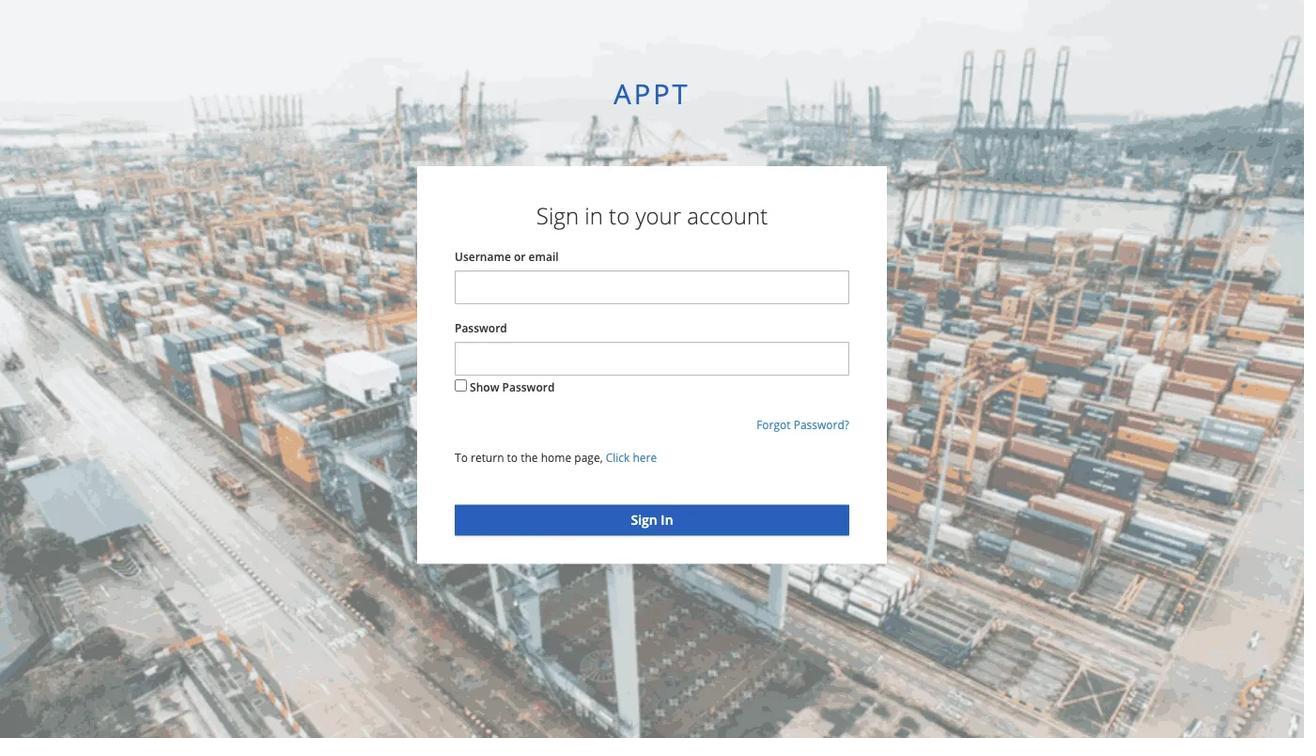 Task type: locate. For each thing, give the bounding box(es) containing it.
show
[[470, 380, 499, 395]]

to
[[609, 200, 630, 231], [507, 450, 518, 466]]

1 vertical spatial to
[[507, 450, 518, 466]]

click here link
[[606, 450, 657, 466]]

0 vertical spatial to
[[609, 200, 630, 231]]

password?
[[794, 417, 850, 433]]

click
[[606, 450, 630, 466]]

0 horizontal spatial to
[[507, 450, 518, 466]]

account
[[687, 200, 768, 231]]

forgot password? link
[[757, 417, 850, 433]]

username or email
[[455, 249, 559, 264]]

return
[[471, 450, 504, 466]]

the
[[521, 450, 538, 466]]

to left "the"
[[507, 450, 518, 466]]

to right in
[[609, 200, 630, 231]]

email
[[529, 249, 559, 264]]

1 horizontal spatial to
[[609, 200, 630, 231]]

password right show at the left
[[502, 380, 555, 395]]

1 vertical spatial password
[[502, 380, 555, 395]]

password
[[455, 320, 507, 336], [502, 380, 555, 395]]

password up show at the left
[[455, 320, 507, 336]]

None submit
[[455, 505, 850, 536]]

show password
[[470, 380, 555, 395]]



Task type: describe. For each thing, give the bounding box(es) containing it.
to for the
[[507, 450, 518, 466]]

sign
[[536, 200, 579, 231]]

sign in to your account
[[536, 200, 768, 231]]

appt
[[614, 75, 690, 112]]

Password password field
[[455, 342, 850, 376]]

home
[[541, 450, 572, 466]]

Show Password checkbox
[[455, 380, 467, 392]]

forgot
[[757, 417, 791, 433]]

to for your
[[609, 200, 630, 231]]

here
[[633, 450, 657, 466]]

username
[[455, 249, 511, 264]]

your
[[636, 200, 681, 231]]

to return to the home page, click here
[[455, 450, 657, 466]]

Username or email text field
[[455, 271, 850, 305]]

page,
[[574, 450, 603, 466]]

or
[[514, 249, 526, 264]]

forgot password?
[[757, 417, 850, 433]]

0 vertical spatial password
[[455, 320, 507, 336]]

to
[[455, 450, 468, 466]]

in
[[585, 200, 603, 231]]



